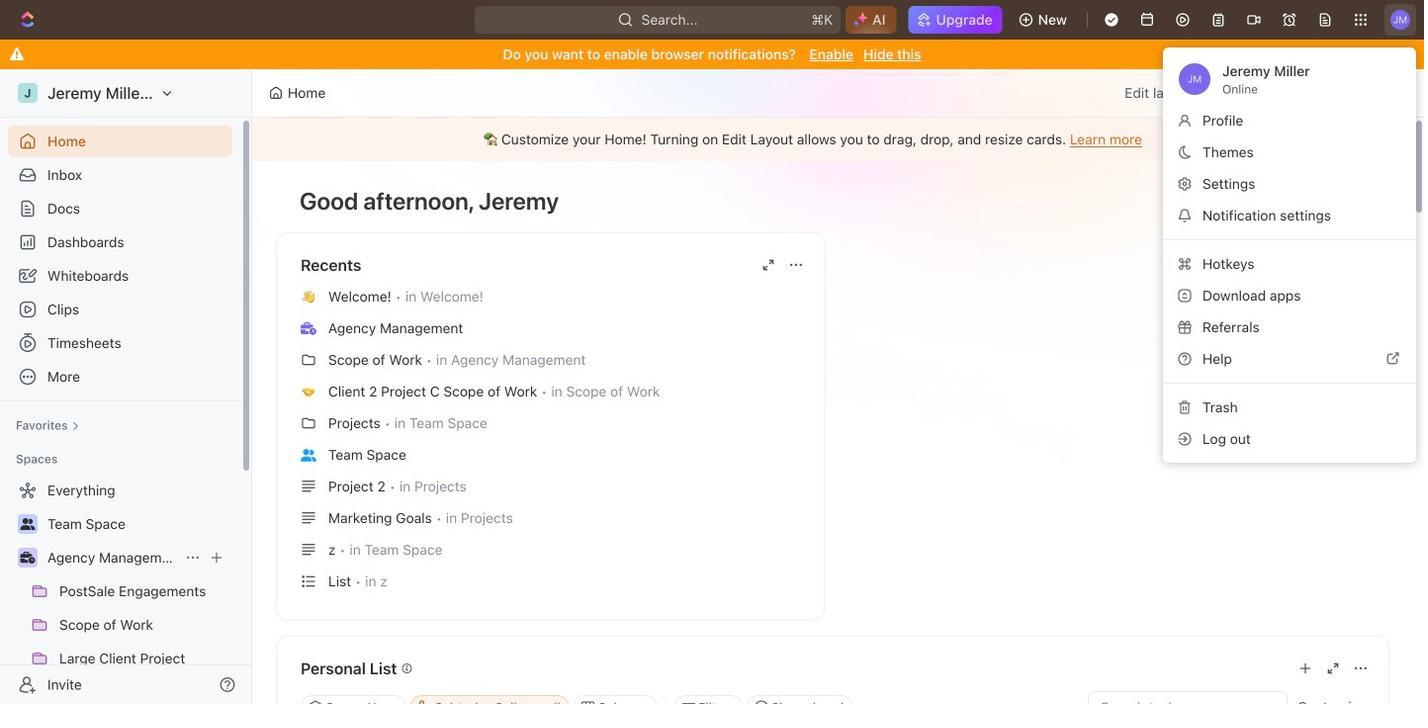 Task type: vqa. For each thing, say whether or not it's contained in the screenshot.
right Projects
no



Task type: describe. For each thing, give the bounding box(es) containing it.
user group image
[[301, 449, 316, 461]]

business time image
[[301, 322, 316, 335]]

business time image
[[20, 552, 35, 564]]

sidebar navigation
[[0, 69, 252, 704]]



